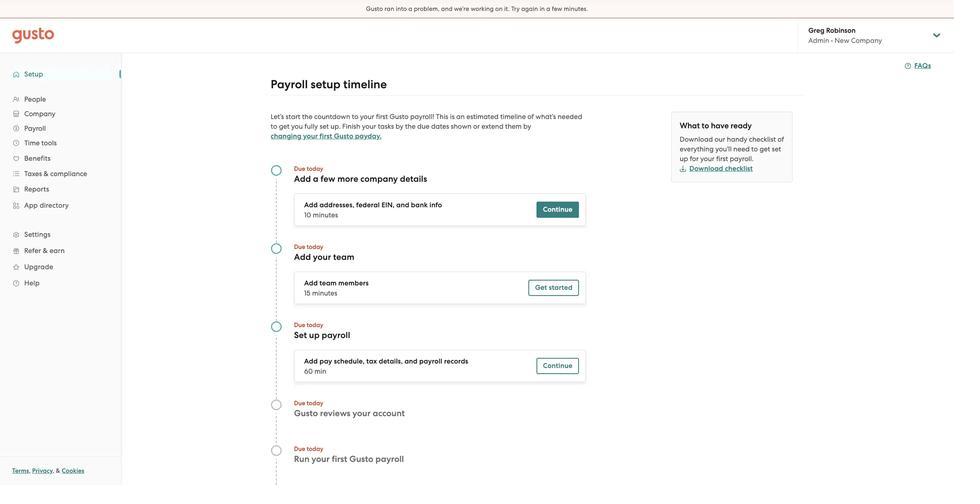 Task type: vqa. For each thing, say whether or not it's contained in the screenshot.
middle payroll
yes



Task type: locate. For each thing, give the bounding box(es) containing it.
the
[[302, 113, 313, 121], [405, 122, 416, 130]]

today for payroll
[[307, 322, 324, 329]]

3 today from the top
[[307, 322, 324, 329]]

payroll inside due today run your first gusto payroll
[[376, 454, 404, 464]]

due right circle blank icon
[[294, 400, 305, 407]]

0 vertical spatial and
[[442, 5, 453, 13]]

due for run your first gusto payroll
[[294, 445, 305, 453]]

first right run
[[332, 454, 348, 464]]

1 horizontal spatial payroll
[[376, 454, 404, 464]]

minutes
[[313, 211, 338, 219], [312, 289, 338, 297]]

what
[[680, 121, 700, 130]]

0 horizontal spatial ,
[[29, 467, 31, 475]]

up right 'set'
[[309, 330, 320, 341]]

today up run
[[307, 445, 324, 453]]

circle blank image
[[271, 399, 282, 411]]

your inside download our handy checklist of everything you'll need to get set up for your first payroll.
[[701, 155, 715, 163]]

team inside add team members 15 minutes
[[320, 279, 337, 287]]

1 vertical spatial minutes
[[312, 289, 338, 297]]

your up 'payday.'
[[362, 122, 376, 130]]

1 horizontal spatial set
[[772, 145, 782, 153]]

1 horizontal spatial get
[[760, 145, 771, 153]]

payroll.
[[730, 155, 754, 163]]

1 horizontal spatial company
[[852, 36, 883, 45]]

ready
[[731, 121, 752, 130]]

2 vertical spatial and
[[405, 357, 418, 366]]

timeline
[[344, 77, 387, 92], [501, 113, 526, 121]]

of inside let's start the countdown to your first gusto payroll! this is an estimated                     timeline of what's needed to get you fully set up.
[[528, 113, 534, 121]]

1 vertical spatial continue
[[543, 362, 573, 370]]

list
[[0, 92, 121, 291]]

and inside add pay schedule, tax details, and payroll records 60 min
[[405, 357, 418, 366]]

1 vertical spatial the
[[405, 122, 416, 130]]

checklist
[[750, 135, 777, 143], [726, 164, 753, 173]]

0 horizontal spatial get
[[279, 122, 290, 130]]

time
[[24, 139, 40, 147]]

today inside due today gusto reviews your account
[[307, 400, 324, 407]]

try
[[512, 5, 520, 13]]

1 horizontal spatial by
[[524, 122, 532, 130]]

company inside dropdown button
[[24, 110, 55, 118]]

continue for second continue button from the top
[[543, 362, 573, 370]]

your right reviews
[[353, 408, 371, 419]]

60
[[304, 367, 313, 375]]

5 due from the top
[[294, 445, 305, 453]]

info
[[430, 201, 442, 209]]

to right need
[[752, 145, 759, 153]]

a for working
[[409, 5, 413, 13]]

gusto
[[366, 5, 383, 13], [390, 113, 409, 121], [334, 132, 354, 141], [294, 408, 318, 419], [350, 454, 374, 464]]

today for few
[[307, 165, 324, 172]]

due inside due today add a few more company details
[[294, 165, 305, 172]]

4 today from the top
[[307, 400, 324, 407]]

0 horizontal spatial the
[[302, 113, 313, 121]]

payroll inside dropdown button
[[24, 124, 46, 132]]

0 vertical spatial checklist
[[750, 135, 777, 143]]

0 vertical spatial minutes
[[313, 211, 338, 219]]

first down up.
[[320, 132, 333, 141]]

changing your first gusto payday. button
[[271, 132, 382, 141]]

0 horizontal spatial payroll
[[322, 330, 350, 341]]

download down for
[[690, 164, 724, 173]]

a left 'more'
[[313, 174, 319, 184]]

get right need
[[760, 145, 771, 153]]

first down you'll
[[717, 155, 729, 163]]

setup
[[24, 70, 43, 78]]

1 horizontal spatial timeline
[[501, 113, 526, 121]]

to up finish
[[352, 113, 359, 121]]

benefits
[[24, 154, 51, 162]]

1 vertical spatial payroll
[[420, 357, 443, 366]]

bank
[[411, 201, 428, 209]]

for
[[690, 155, 699, 163]]

need
[[734, 145, 750, 153]]

due inside due today set up payroll
[[294, 322, 305, 329]]

1 horizontal spatial few
[[552, 5, 563, 13]]

your right for
[[701, 155, 715, 163]]

& left earn
[[43, 247, 48, 255]]

a right into
[[409, 5, 413, 13]]

1 vertical spatial continue button
[[537, 358, 580, 374]]

& left cookies button
[[56, 467, 60, 475]]

timeline right setup
[[344, 77, 387, 92]]

team
[[333, 252, 355, 262], [320, 279, 337, 287]]

, left cookies button
[[53, 467, 54, 475]]

your right run
[[312, 454, 330, 464]]

few left 'more'
[[321, 174, 336, 184]]

and right 'details,'
[[405, 357, 418, 366]]

payroll
[[322, 330, 350, 341], [420, 357, 443, 366], [376, 454, 404, 464]]

today up reviews
[[307, 400, 324, 407]]

0 vertical spatial get
[[279, 122, 290, 130]]

&
[[44, 170, 49, 178], [43, 247, 48, 255], [56, 467, 60, 475]]

members
[[339, 279, 369, 287]]

get inside let's start the countdown to your first gusto payroll! this is an estimated                     timeline of what's needed to get you fully set up.
[[279, 122, 290, 130]]

0 vertical spatial of
[[528, 113, 534, 121]]

taxes & compliance button
[[8, 166, 113, 181]]

today up 'set'
[[307, 322, 324, 329]]

1 horizontal spatial ,
[[53, 467, 54, 475]]

checklist down payroll. at the right of page
[[726, 164, 753, 173]]

and right ein,
[[397, 201, 410, 209]]

the left due
[[405, 122, 416, 130]]

due inside due today gusto reviews your account
[[294, 400, 305, 407]]

payroll up time on the top left
[[24, 124, 46, 132]]

& inside dropdown button
[[44, 170, 49, 178]]

our
[[715, 135, 726, 143]]

is
[[450, 113, 455, 121]]

0 vertical spatial payroll
[[271, 77, 308, 92]]

1 vertical spatial timeline
[[501, 113, 526, 121]]

checklist up need
[[750, 135, 777, 143]]

today for team
[[307, 243, 324, 251]]

a inside due today add a few more company details
[[313, 174, 319, 184]]

privacy
[[32, 467, 53, 475]]

to left the have
[[702, 121, 710, 130]]

1 vertical spatial up
[[309, 330, 320, 341]]

gusto inside finish your tasks by the due dates shown or extend them by changing your first gusto payday.
[[334, 132, 354, 141]]

set inside download our handy checklist of everything you'll need to get set up for your first payroll.
[[772, 145, 782, 153]]

0 vertical spatial team
[[333, 252, 355, 262]]

2 vertical spatial payroll
[[376, 454, 404, 464]]

due inside 'due today add your team'
[[294, 243, 305, 251]]

what to have ready
[[680, 121, 752, 130]]

addresses,
[[320, 201, 355, 209]]

upgrade
[[24, 263, 53, 271]]

gusto inside let's start the countdown to your first gusto payroll! this is an estimated                     timeline of what's needed to get you fully set up.
[[390, 113, 409, 121]]

home image
[[12, 27, 54, 44]]

today inside 'due today add your team'
[[307, 243, 324, 251]]

greg
[[809, 26, 825, 35]]

2 continue from the top
[[543, 362, 573, 370]]

1 horizontal spatial payroll
[[271, 77, 308, 92]]

0 horizontal spatial payroll
[[24, 124, 46, 132]]

add for add team members
[[304, 279, 318, 287]]

0 horizontal spatial by
[[396, 122, 404, 130]]

payroll
[[271, 77, 308, 92], [24, 124, 46, 132]]

refer & earn link
[[8, 243, 113, 258]]

2 today from the top
[[307, 243, 324, 251]]

0 horizontal spatial few
[[321, 174, 336, 184]]

set up changing your first gusto payday. button
[[320, 122, 329, 130]]

0 vertical spatial the
[[302, 113, 313, 121]]

today inside due today add a few more company details
[[307, 165, 324, 172]]

due for add your team
[[294, 243, 305, 251]]

payroll button
[[8, 121, 113, 136]]

15
[[304, 289, 311, 297]]

0 horizontal spatial up
[[309, 330, 320, 341]]

due down changing at the top left
[[294, 165, 305, 172]]

by right tasks
[[396, 122, 404, 130]]

and
[[442, 5, 453, 13], [397, 201, 410, 209], [405, 357, 418, 366]]

first inside finish your tasks by the due dates shown or extend them by changing your first gusto payday.
[[320, 132, 333, 141]]

1 horizontal spatial of
[[778, 135, 785, 143]]

0 vertical spatial company
[[852, 36, 883, 45]]

0 horizontal spatial timeline
[[344, 77, 387, 92]]

again
[[522, 5, 538, 13]]

earn
[[50, 247, 65, 255]]

setup link
[[8, 67, 113, 81]]

download
[[680, 135, 713, 143], [690, 164, 724, 173]]

due inside due today run your first gusto payroll
[[294, 445, 305, 453]]

benefits link
[[8, 151, 113, 166]]

download for download checklist
[[690, 164, 724, 173]]

, left privacy link
[[29, 467, 31, 475]]

1 vertical spatial team
[[320, 279, 337, 287]]

and for details,
[[405, 357, 418, 366]]

terms , privacy , & cookies
[[12, 467, 84, 475]]

get up changing at the top left
[[279, 122, 290, 130]]

1 vertical spatial and
[[397, 201, 410, 209]]

0 vertical spatial timeline
[[344, 77, 387, 92]]

1 vertical spatial few
[[321, 174, 336, 184]]

due down 10 at the top left of the page
[[294, 243, 305, 251]]

team left members
[[320, 279, 337, 287]]

to down let's
[[271, 122, 277, 130]]

terms link
[[12, 467, 29, 475]]

2 horizontal spatial a
[[547, 5, 551, 13]]

1 vertical spatial &
[[43, 247, 48, 255]]

payroll up the start
[[271, 77, 308, 92]]

minutes right 15 on the left
[[312, 289, 338, 297]]

0 horizontal spatial company
[[24, 110, 55, 118]]

first
[[376, 113, 388, 121], [320, 132, 333, 141], [717, 155, 729, 163], [332, 454, 348, 464]]

few inside due today add a few more company details
[[321, 174, 336, 184]]

1 vertical spatial get
[[760, 145, 771, 153]]

tax
[[367, 357, 377, 366]]

you
[[291, 122, 303, 130]]

1 vertical spatial company
[[24, 110, 55, 118]]

few right in
[[552, 5, 563, 13]]

payroll inside due today set up payroll
[[322, 330, 350, 341]]

today inside due today set up payroll
[[307, 322, 324, 329]]

4 due from the top
[[294, 400, 305, 407]]

download inside download our handy checklist of everything you'll need to get set up for your first payroll.
[[680, 135, 713, 143]]

first up tasks
[[376, 113, 388, 121]]

add pay schedule, tax details, and payroll records 60 min
[[304, 357, 469, 375]]

today down 10 at the top left of the page
[[307, 243, 324, 251]]

1 continue from the top
[[543, 205, 573, 214]]

today down changing your first gusto payday. button
[[307, 165, 324, 172]]

gusto navigation element
[[0, 53, 121, 304]]

up left for
[[680, 155, 689, 163]]

due up run
[[294, 445, 305, 453]]

the up fully
[[302, 113, 313, 121]]

1 horizontal spatial a
[[409, 5, 413, 13]]

today inside due today run your first gusto payroll
[[307, 445, 324, 453]]

first inside let's start the countdown to your first gusto payroll! this is an estimated                     timeline of what's needed to get you fully set up.
[[376, 113, 388, 121]]

minutes down addresses, at the top left of the page
[[313, 211, 338, 219]]

set inside let's start the countdown to your first gusto payroll! this is an estimated                     timeline of what's needed to get you fully set up.
[[320, 122, 329, 130]]

add inside add addresses, federal ein, and bank info 10 minutes
[[304, 201, 318, 209]]

0 vertical spatial payroll
[[322, 330, 350, 341]]

0 horizontal spatial of
[[528, 113, 534, 121]]

download up everything
[[680, 135, 713, 143]]

1 vertical spatial payroll
[[24, 124, 46, 132]]

let's
[[271, 113, 284, 121]]

set right need
[[772, 145, 782, 153]]

0 vertical spatial set
[[320, 122, 329, 130]]

company right new
[[852, 36, 883, 45]]

0 vertical spatial few
[[552, 5, 563, 13]]

changing
[[271, 132, 302, 141]]

start
[[286, 113, 301, 121]]

cookies button
[[62, 466, 84, 476]]

refer
[[24, 247, 41, 255]]

working
[[471, 5, 494, 13]]

to
[[352, 113, 359, 121], [702, 121, 710, 130], [271, 122, 277, 130], [752, 145, 759, 153]]

0 vertical spatial &
[[44, 170, 49, 178]]

help
[[24, 279, 40, 287]]

continue for 1st continue button from the top of the page
[[543, 205, 573, 214]]

team inside 'due today add your team'
[[333, 252, 355, 262]]

1 by from the left
[[396, 122, 404, 130]]

add inside add pay schedule, tax details, and payroll records 60 min
[[304, 357, 318, 366]]

1 vertical spatial set
[[772, 145, 782, 153]]

download checklist link
[[680, 164, 753, 173]]

company inside greg robinson admin • new company
[[852, 36, 883, 45]]

add inside add team members 15 minutes
[[304, 279, 318, 287]]

5 today from the top
[[307, 445, 324, 453]]

you'll
[[716, 145, 732, 153]]

& right "taxes"
[[44, 170, 49, 178]]

payroll inside add pay schedule, tax details, and payroll records 60 min
[[420, 357, 443, 366]]

0 vertical spatial download
[[680, 135, 713, 143]]

company down people
[[24, 110, 55, 118]]

by right them
[[524, 122, 532, 130]]

0 vertical spatial up
[[680, 155, 689, 163]]

due up 'set'
[[294, 322, 305, 329]]

and left we're
[[442, 5, 453, 13]]

payroll for payroll
[[24, 124, 46, 132]]

0 horizontal spatial set
[[320, 122, 329, 130]]

timeline up them
[[501, 113, 526, 121]]

1 vertical spatial download
[[690, 164, 724, 173]]

first inside download our handy checklist of everything you'll need to get set up for your first payroll.
[[717, 155, 729, 163]]

gusto inside due today gusto reviews your account
[[294, 408, 318, 419]]

2 , from the left
[[53, 467, 54, 475]]

1 today from the top
[[307, 165, 324, 172]]

,
[[29, 467, 31, 475], [53, 467, 54, 475]]

timeline inside let's start the countdown to your first gusto payroll! this is an estimated                     timeline of what's needed to get you fully set up.
[[501, 113, 526, 121]]

1 horizontal spatial up
[[680, 155, 689, 163]]

1 horizontal spatial the
[[405, 122, 416, 130]]

2 continue button from the top
[[537, 358, 580, 374]]

0 horizontal spatial a
[[313, 174, 319, 184]]

0 vertical spatial continue button
[[537, 202, 580, 218]]

reports link
[[8, 182, 113, 196]]

1 vertical spatial of
[[778, 135, 785, 143]]

circle blank image
[[271, 445, 282, 456]]

your up finish
[[360, 113, 375, 121]]

1 due from the top
[[294, 165, 305, 172]]

a right in
[[547, 5, 551, 13]]

your up add team members 15 minutes
[[313, 252, 331, 262]]

2 horizontal spatial payroll
[[420, 357, 443, 366]]

continue
[[543, 205, 573, 214], [543, 362, 573, 370]]

1 continue button from the top
[[537, 202, 580, 218]]

0 vertical spatial continue
[[543, 205, 573, 214]]

download for download our handy checklist of everything you'll need to get set up for your first payroll.
[[680, 135, 713, 143]]

team up members
[[333, 252, 355, 262]]

settings link
[[8, 227, 113, 242]]

2 due from the top
[[294, 243, 305, 251]]

3 due from the top
[[294, 322, 305, 329]]

by
[[396, 122, 404, 130], [524, 122, 532, 130]]



Task type: describe. For each thing, give the bounding box(es) containing it.
pay
[[320, 357, 332, 366]]

up inside due today set up payroll
[[309, 330, 320, 341]]

app directory
[[24, 201, 69, 209]]

add for add pay schedule, tax details, and payroll records
[[304, 357, 318, 366]]

due for gusto reviews your account
[[294, 400, 305, 407]]

federal
[[356, 201, 380, 209]]

it.
[[505, 5, 510, 13]]

more
[[338, 174, 359, 184]]

add for add addresses, federal ein, and bank info
[[304, 201, 318, 209]]

a for details
[[313, 174, 319, 184]]

your inside 'due today add your team'
[[313, 252, 331, 262]]

and for problem,
[[442, 5, 453, 13]]

into
[[396, 5, 407, 13]]

your down fully
[[303, 132, 318, 141]]

add team members 15 minutes
[[304, 279, 369, 297]]

up inside download our handy checklist of everything you'll need to get set up for your first payroll.
[[680, 155, 689, 163]]

details,
[[379, 357, 403, 366]]

fully
[[305, 122, 318, 130]]

shown
[[451, 122, 472, 130]]

time tools
[[24, 139, 57, 147]]

countdown
[[314, 113, 350, 121]]

terms
[[12, 467, 29, 475]]

add addresses, federal ein, and bank info 10 minutes
[[304, 201, 442, 219]]

1 vertical spatial checklist
[[726, 164, 753, 173]]

1 , from the left
[[29, 467, 31, 475]]

add inside 'due today add your team'
[[294, 252, 311, 262]]

get started
[[536, 283, 573, 292]]

payroll setup timeline
[[271, 77, 387, 92]]

taxes & compliance
[[24, 170, 87, 178]]

and inside add addresses, federal ein, and bank info 10 minutes
[[397, 201, 410, 209]]

get inside download our handy checklist of everything you'll need to get set up for your first payroll.
[[760, 145, 771, 153]]

of inside download our handy checklist of everything you'll need to get set up for your first payroll.
[[778, 135, 785, 143]]

faqs button
[[905, 61, 932, 71]]

list containing people
[[0, 92, 121, 291]]

upgrade link
[[8, 260, 113, 274]]

run
[[294, 454, 310, 464]]

or
[[474, 122, 480, 130]]

your inside due today run your first gusto payroll
[[312, 454, 330, 464]]

people
[[24, 95, 46, 103]]

due for set up payroll
[[294, 322, 305, 329]]

set
[[294, 330, 307, 341]]

time tools button
[[8, 136, 113, 150]]

estimated
[[467, 113, 499, 121]]

min
[[315, 367, 327, 375]]

have
[[712, 121, 729, 130]]

schedule,
[[334, 357, 365, 366]]

checklist inside download our handy checklist of everything you'll need to get set up for your first payroll.
[[750, 135, 777, 143]]

extend
[[482, 122, 504, 130]]

minutes inside add team members 15 minutes
[[312, 289, 338, 297]]

due today add a few more company details
[[294, 165, 427, 184]]

your inside due today gusto reviews your account
[[353, 408, 371, 419]]

your inside let's start the countdown to your first gusto payroll! this is an estimated                     timeline of what's needed to get you fully set up.
[[360, 113, 375, 121]]

finish your tasks by the due dates shown or extend them by changing your first gusto payday.
[[271, 122, 532, 141]]

this
[[436, 113, 449, 121]]

to inside download our handy checklist of everything you'll need to get set up for your first payroll.
[[752, 145, 759, 153]]

everything
[[680, 145, 714, 153]]

tools
[[41, 139, 57, 147]]

gusto inside due today run your first gusto payroll
[[350, 454, 374, 464]]

payroll for run your first gusto payroll
[[376, 454, 404, 464]]

gusto ran into a problem, and we're working on it. try again in a few minutes.
[[366, 5, 589, 13]]

privacy link
[[32, 467, 53, 475]]

started
[[549, 283, 573, 292]]

today for first
[[307, 445, 324, 453]]

ein,
[[382, 201, 395, 209]]

company button
[[8, 106, 113, 121]]

today for your
[[307, 400, 324, 407]]

download checklist
[[690, 164, 753, 173]]

app directory link
[[8, 198, 113, 213]]

minutes inside add addresses, federal ein, and bank info 10 minutes
[[313, 211, 338, 219]]

10
[[304, 211, 311, 219]]

due today add your team
[[294, 243, 355, 262]]

payroll for payroll setup timeline
[[271, 77, 308, 92]]

first inside due today run your first gusto payroll
[[332, 454, 348, 464]]

payroll!
[[411, 113, 435, 121]]

admin
[[809, 36, 830, 45]]

add inside due today add a few more company details
[[294, 174, 311, 184]]

payday.
[[355, 132, 382, 141]]

get started button
[[529, 280, 580, 296]]

due for add a few more company details
[[294, 165, 305, 172]]

refer & earn
[[24, 247, 65, 255]]

an
[[457, 113, 465, 121]]

2 by from the left
[[524, 122, 532, 130]]

up.
[[331, 122, 341, 130]]

problem,
[[414, 5, 440, 13]]

setup
[[311, 77, 341, 92]]

reviews
[[320, 408, 351, 419]]

due
[[418, 122, 430, 130]]

taxes
[[24, 170, 42, 178]]

robinson
[[827, 26, 856, 35]]

what's
[[536, 113, 556, 121]]

let's start the countdown to your first gusto payroll! this is an estimated                     timeline of what's needed to get you fully set up.
[[271, 113, 583, 130]]

due today set up payroll
[[294, 322, 350, 341]]

account
[[373, 408, 405, 419]]

& for compliance
[[44, 170, 49, 178]]

ran
[[385, 5, 395, 13]]

the inside let's start the countdown to your first gusto payroll! this is an estimated                     timeline of what's needed to get you fully set up.
[[302, 113, 313, 121]]

payroll for 60 min
[[420, 357, 443, 366]]

tasks
[[378, 122, 394, 130]]

•
[[832, 36, 834, 45]]

settings
[[24, 230, 51, 239]]

dates
[[432, 122, 450, 130]]

reports
[[24, 185, 49, 193]]

download our handy checklist of everything you'll need to get set up for your first payroll.
[[680, 135, 785, 163]]

2 vertical spatial &
[[56, 467, 60, 475]]

records
[[444, 357, 469, 366]]

in
[[540, 5, 545, 13]]

the inside finish your tasks by the due dates shown or extend them by changing your first gusto payday.
[[405, 122, 416, 130]]

needed
[[558, 113, 583, 121]]

get
[[536, 283, 548, 292]]

finish
[[343, 122, 361, 130]]

details
[[400, 174, 427, 184]]

directory
[[40, 201, 69, 209]]

new
[[835, 36, 850, 45]]

& for earn
[[43, 247, 48, 255]]

compliance
[[50, 170, 87, 178]]

due today run your first gusto payroll
[[294, 445, 404, 464]]

on
[[496, 5, 503, 13]]



